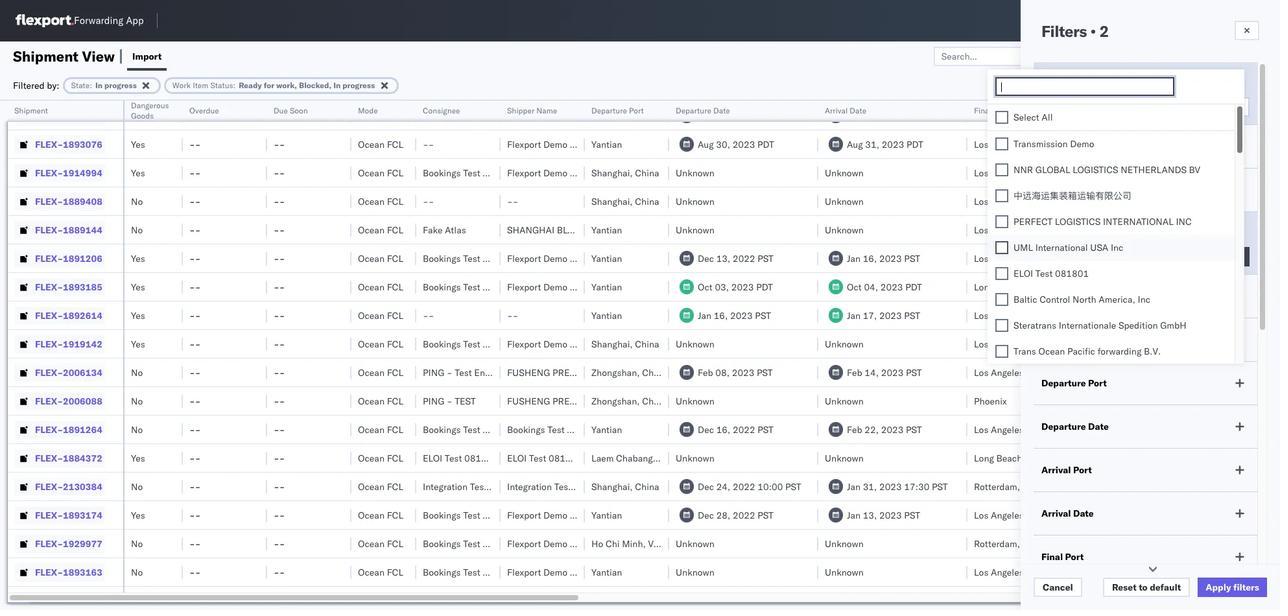 Task type: vqa. For each thing, say whether or not it's contained in the screenshot.
6th Schedule from the bottom
no



Task type: locate. For each thing, give the bounding box(es) containing it.
soon
[[290, 106, 308, 115]]

ocean for 1884372
[[358, 453, 385, 464]]

pdt for aug 31, 2023 pdt
[[907, 139, 924, 150]]

4 ca from the top
[[1029, 196, 1042, 207]]

1 yantian from the top
[[592, 139, 622, 150]]

fake atlas
[[423, 224, 466, 236]]

flex- for 1889408
[[35, 196, 63, 207]]

in right all
[[1056, 101, 1065, 113]]

0 vertical spatial 03,
[[866, 110, 880, 122]]

jan 30, 2023 pst up jan 09, 2023 pst
[[1059, 167, 1132, 179]]

flexport for 1893174
[[507, 510, 541, 521]]

(vietnam)
[[604, 538, 649, 550]]

1 vertical spatial jan 13, 2023 pst
[[847, 510, 921, 521]]

dec 16, 2022 pst
[[698, 424, 774, 436]]

pdt for aug 30, 2023 pdt
[[758, 139, 775, 150]]

angeles, for flex-1893076
[[991, 139, 1027, 150]]

0 vertical spatial arrival date
[[825, 106, 867, 115]]

1 vertical spatial inc
[[1138, 294, 1151, 305]]

1 angeles, from the top
[[991, 110, 1027, 122]]

27,
[[1077, 367, 1091, 379], [1077, 395, 1091, 407], [1075, 453, 1089, 464]]

6 resize handle column header from the left
[[485, 101, 501, 611]]

pdt for oct 04, 2023 pdt
[[906, 281, 923, 293]]

filtered
[[13, 79, 45, 91]]

arrival up jun on the bottom right of the page
[[1042, 465, 1072, 476]]

1 vertical spatial california
[[1028, 453, 1068, 464]]

6 angeles, from the top
[[991, 253, 1027, 264]]

1 vertical spatial ping
[[423, 395, 445, 407]]

--
[[189, 81, 201, 93], [274, 81, 285, 93], [189, 110, 201, 122], [274, 110, 285, 122], [189, 139, 201, 150], [274, 139, 285, 150], [423, 139, 434, 150], [189, 167, 201, 179], [274, 167, 285, 179], [189, 196, 201, 207], [274, 196, 285, 207], [423, 196, 434, 207], [507, 196, 519, 207], [189, 224, 201, 236], [274, 224, 285, 236], [189, 253, 201, 264], [274, 253, 285, 264], [189, 281, 201, 293], [274, 281, 285, 293], [189, 310, 201, 321], [274, 310, 285, 321], [423, 310, 434, 321], [507, 310, 519, 321], [189, 338, 201, 350], [274, 338, 285, 350], [189, 367, 201, 379], [274, 367, 285, 379], [189, 395, 201, 407], [274, 395, 285, 407], [189, 424, 201, 436], [274, 424, 285, 436], [189, 453, 201, 464], [274, 453, 285, 464], [189, 481, 201, 493], [274, 481, 285, 493], [189, 510, 201, 521], [274, 510, 285, 521], [189, 538, 201, 550], [274, 538, 285, 550], [189, 567, 201, 578], [274, 567, 285, 578], [189, 595, 201, 607], [274, 595, 285, 607]]

test for flex-1893174
[[463, 510, 481, 521]]

shipment for shipment view
[[13, 47, 79, 65]]

03, down the dec 13, 2022 pst
[[715, 281, 729, 293]]

0 vertical spatial beach,
[[997, 281, 1026, 293]]

2 yes from the top
[[131, 167, 145, 179]]

fcl for flex-1884372
[[387, 453, 404, 464]]

12 flex- from the top
[[35, 424, 63, 436]]

port down trans ocean pacific forwarding b.v.
[[1089, 378, 1107, 389]]

progress
[[104, 80, 137, 90], [343, 80, 375, 90], [1067, 101, 1105, 113]]

fusheng precision co., ltd for ping - test entity
[[507, 367, 640, 379]]

precision for ping - test entity
[[553, 367, 601, 379]]

feb 02, 2023 pst for pdt
[[1059, 139, 1134, 150]]

0 horizontal spatial departure date
[[676, 106, 730, 115]]

flex- down flex-1914994 button at left top
[[35, 196, 63, 207]]

shipper for flex-1893174
[[570, 510, 602, 521]]

resize handle column header for arrival date
[[952, 101, 968, 611]]

pdt for jun 19, 2023 pdt
[[1117, 481, 1133, 493]]

feb 02, 2023 pst
[[1059, 110, 1134, 122], [1059, 139, 1134, 150]]

feb 06, 2023 pst
[[1059, 338, 1134, 350]]

03, right mar at top
[[866, 110, 880, 122]]

flex- down flex-1911466 button
[[35, 139, 63, 150]]

flex- up flex-1929977 button
[[35, 510, 63, 521]]

0 horizontal spatial inc
[[1111, 242, 1124, 253]]

2 los angeles, ca from the top
[[974, 139, 1042, 150]]

3 flexport from the top
[[507, 167, 541, 179]]

long beach, california
[[974, 281, 1068, 293], [974, 453, 1068, 464]]

0 vertical spatial mode
[[358, 106, 378, 115]]

pst up 'oct 04, 2023 pdt'
[[905, 253, 921, 264]]

0 vertical spatial final port
[[974, 106, 1009, 115]]

7 destinat from the top
[[1247, 424, 1281, 436]]

no right 2006088
[[131, 395, 143, 407]]

1 vertical spatial long
[[974, 453, 995, 464]]

ca for flex-2006134
[[1029, 367, 1042, 379]]

4 shanghai, china from the top
[[592, 481, 660, 493]]

california
[[1028, 281, 1068, 293], [1028, 453, 1068, 464]]

pdt
[[758, 139, 775, 150], [907, 139, 924, 150], [757, 281, 773, 293], [906, 281, 923, 293], [1117, 481, 1133, 493]]

3 shanghai, china from the top
[[592, 338, 660, 350]]

in inside in progress button
[[1056, 101, 1065, 113]]

7 fcl from the top
[[387, 281, 404, 293]]

zhongshan, china for ping - test entity
[[592, 367, 667, 379]]

due
[[274, 106, 288, 115]]

feb left 06,
[[1059, 338, 1074, 350]]

co. for 1893174
[[604, 510, 617, 521]]

netherlands down arrival port
[[1023, 481, 1074, 493]]

1 horizontal spatial :
[[233, 80, 236, 90]]

netherlands
[[1023, 481, 1074, 493], [1023, 538, 1074, 550]]

1 vertical spatial long beach, california
[[974, 453, 1068, 464]]

exception
[[1167, 50, 1209, 62]]

flex-1893076 button
[[14, 135, 105, 153]]

shipment
[[13, 47, 79, 65], [14, 106, 48, 115]]

11 ca from the top
[[1029, 510, 1042, 521]]

jan 30, 2023 pst down jun 19, 2023 pdt in the right of the page
[[1059, 510, 1132, 521]]

4 flexport from the top
[[507, 253, 541, 264]]

bookings test consignee for flex-1891264
[[423, 424, 526, 436]]

13 flex- from the top
[[35, 453, 63, 464]]

4 ocean fcl from the top
[[358, 196, 404, 207]]

0 vertical spatial departure date
[[676, 106, 730, 115]]

feb 28, 2023 pst
[[1059, 538, 1134, 550]]

3 los from the top
[[974, 167, 989, 179]]

flex- up "flex-1893076" button
[[35, 110, 63, 122]]

eloi down ping - test
[[423, 453, 443, 464]]

fcl for flex-1892614
[[387, 310, 404, 321]]

work
[[172, 80, 191, 90]]

minh,
[[622, 538, 646, 550]]

shipper inside button
[[507, 106, 535, 115]]

1 vertical spatial 31,
[[863, 481, 877, 493]]

rotterdam, for feb 28, 2023 pst
[[974, 538, 1021, 550]]

2 netherlands from the top
[[1023, 538, 1074, 550]]

flexport for 1893163
[[507, 567, 541, 578]]

beach,
[[997, 281, 1026, 293], [997, 453, 1026, 464]]

2 jan 30, 2023 pst from the top
[[1059, 510, 1132, 521]]

yes right 1893174
[[131, 510, 145, 521]]

eloi test 081801
[[1014, 268, 1089, 279], [423, 453, 498, 464], [507, 453, 583, 464]]

4 fcl from the top
[[387, 196, 404, 207]]

resize handle column header for consignee
[[485, 101, 501, 611]]

1 vertical spatial arrival
[[1042, 465, 1072, 476]]

no right 2006134
[[131, 367, 143, 379]]

28,
[[717, 510, 731, 521], [1077, 538, 1091, 550]]

los angeles, ca for 1914994
[[974, 167, 1042, 179]]

2 vertical spatial 27,
[[1075, 453, 1089, 464]]

ca for flex-1889144
[[1029, 224, 1042, 236]]

bookings for flex-1893174
[[423, 510, 461, 521]]

1 feb 27, 2023 pst from the top
[[1059, 367, 1134, 379]]

no right the "1929977"
[[131, 538, 143, 550]]

feb 02, 2023 pst for pst
[[1059, 110, 1134, 122]]

jan 13, 2023 pst up usa
[[1059, 224, 1132, 236]]

departure date up jan 27, 2023 pst
[[1042, 421, 1109, 433]]

1 vertical spatial 17,
[[863, 310, 877, 321]]

1 los from the top
[[974, 110, 989, 122]]

arrival date inside "arrival date" button
[[825, 106, 867, 115]]

in right blocked,
[[334, 80, 341, 90]]

jan 16, 2023 pst
[[847, 253, 921, 264], [698, 310, 771, 321]]

11 resize handle column header from the left
[[1037, 101, 1052, 611]]

1 vertical spatial arrival date
[[1042, 508, 1094, 520]]

3 shanghai, from the top
[[592, 338, 633, 350]]

shanghai, china
[[592, 167, 660, 179], [592, 196, 660, 207], [592, 338, 660, 350], [592, 481, 660, 493]]

0 vertical spatial rotterdam,
[[974, 481, 1021, 493]]

fcl for flex-1914994
[[387, 167, 404, 179]]

jan 30, 2023 pst
[[1059, 167, 1132, 179], [1059, 510, 1132, 521]]

1 yes from the top
[[131, 139, 145, 150]]

blocked,
[[299, 80, 332, 90]]

co.,
[[606, 224, 625, 236], [603, 367, 622, 379], [603, 395, 622, 407]]

0 vertical spatial arrival
[[825, 106, 848, 115]]

0 vertical spatial jan 13, 2023 pst
[[1059, 224, 1132, 236]]

5 ca from the top
[[1029, 224, 1042, 236]]

3 flexport demo shipper co. from the top
[[507, 167, 617, 179]]

中远海运集装箱运输有限公司
[[1014, 190, 1132, 202]]

fcl for flex-2006088
[[387, 395, 404, 407]]

flex-1929977 button
[[14, 535, 105, 553]]

fusheng
[[507, 367, 550, 379], [507, 395, 550, 407]]

11 los angeles, ca from the top
[[974, 510, 1042, 521]]

19,
[[1075, 481, 1089, 493]]

no down state : in progress
[[131, 110, 143, 122]]

select
[[1014, 111, 1040, 123]]

name inside shipper name button
[[537, 106, 557, 115]]

2006088
[[63, 395, 102, 407]]

None text field
[[1000, 82, 1174, 93]]

final inside button
[[974, 106, 992, 115]]

1 horizontal spatial jan 17, 2023 pst
[[1059, 253, 1132, 264]]

flex-1891264 button
[[14, 421, 105, 439]]

2022 up oct 03, 2023 pdt
[[733, 253, 756, 264]]

3 ocean fcl from the top
[[358, 167, 404, 179]]

11 angeles, from the top
[[991, 510, 1027, 521]]

thailand
[[658, 453, 694, 464]]

shanghai,
[[592, 167, 633, 179], [592, 196, 633, 207], [592, 338, 633, 350], [592, 481, 633, 493]]

co. for 1911466
[[604, 110, 617, 122]]

1 vertical spatial departure port
[[1042, 378, 1107, 389]]

30, down 19,
[[1075, 510, 1089, 521]]

1 2022 from the top
[[733, 253, 756, 264]]

departure date inside button
[[676, 106, 730, 115]]

rotterdam, netherlands down arrival port
[[974, 481, 1074, 493]]

1 vertical spatial precision
[[553, 395, 601, 407]]

1 ca from the top
[[1029, 110, 1042, 122]]

shanghai
[[507, 224, 555, 236]]

flex-2130384
[[35, 481, 102, 493]]

14 fcl from the top
[[387, 481, 404, 493]]

inc up spedition
[[1138, 294, 1151, 305]]

2 vertical spatial ltd
[[624, 395, 640, 407]]

eloi test 081801 down bookings test shipper china at the left bottom of the page
[[507, 453, 583, 464]]

1 zhongshan, china from the top
[[592, 367, 667, 379]]

california up control
[[1028, 281, 1068, 293]]

1 rotterdam, netherlands from the top
[[974, 481, 1074, 493]]

flexport for 1929977
[[507, 538, 541, 550]]

8 yantian from the top
[[592, 567, 622, 578]]

1 horizontal spatial oct
[[847, 281, 862, 293]]

0 vertical spatial 31,
[[866, 139, 880, 150]]

flex- for 1891206
[[35, 253, 63, 264]]

0 horizontal spatial 17,
[[863, 310, 877, 321]]

file exception
[[1149, 50, 1209, 62]]

arrival inside button
[[825, 106, 848, 115]]

9 los from the top
[[974, 367, 989, 379]]

netherlands for jun 19, 2023 pdt
[[1023, 481, 1074, 493]]

1 shanghai, from the top
[[592, 167, 633, 179]]

0 vertical spatial jan 16, 2023 pst
[[847, 253, 921, 264]]

1 beach, from the top
[[997, 281, 1026, 293]]

2 beach, from the top
[[997, 453, 1026, 464]]

0 vertical spatial precision
[[553, 367, 601, 379]]

16 ocean fcl from the top
[[358, 538, 404, 550]]

shanghai bluetech co., ltd
[[507, 224, 643, 236]]

16, up 'oct 04, 2023 pdt'
[[863, 253, 877, 264]]

2 zhongshan, china from the top
[[592, 395, 667, 407]]

13, up oct 03, 2023 pdt
[[717, 253, 731, 264]]

0 horizontal spatial 13,
[[717, 253, 731, 264]]

5 co. from the top
[[604, 281, 617, 293]]

1 horizontal spatial arrival date
[[1042, 508, 1094, 520]]

0 vertical spatial ping
[[423, 367, 445, 379]]

shanghai, for jun 19, 2023 pdt
[[592, 481, 633, 493]]

flex- for 1892614
[[35, 310, 63, 321]]

eloi down uml
[[1014, 268, 1034, 279]]

flex-2130384 button
[[14, 478, 105, 496]]

0 vertical spatial california
[[1028, 281, 1068, 293]]

fusheng for ping - test entity
[[507, 367, 550, 379]]

5 flex- from the top
[[35, 224, 63, 236]]

jan 13, 2023 pst down jan 31, 2023 17:30 pst
[[847, 510, 921, 521]]

0 vertical spatial 04,
[[864, 281, 879, 293]]

destinat for jan 13, 2023 pst
[[1247, 510, 1281, 521]]

fusheng precision co., ltd
[[507, 367, 640, 379], [507, 395, 640, 407]]

2 : from the left
[[233, 80, 236, 90]]

final port left select
[[974, 106, 1009, 115]]

0 horizontal spatial 03,
[[715, 281, 729, 293]]

2 vertical spatial co.,
[[603, 395, 622, 407]]

27, for ca
[[1077, 367, 1091, 379]]

1 horizontal spatial departure date
[[1042, 421, 1109, 433]]

0 horizontal spatial jan 16, 2023 pst
[[698, 310, 771, 321]]

10:00
[[758, 481, 783, 493]]

flex- for 2006134
[[35, 367, 63, 379]]

list box
[[988, 104, 1235, 611]]

ocean fcl for flex-1891264
[[358, 424, 404, 436]]

0 horizontal spatial 28,
[[717, 510, 731, 521]]

1 vertical spatial feb 02, 2023 pst
[[1059, 139, 1134, 150]]

0 horizontal spatial mode
[[358, 106, 378, 115]]

zhongshan, china for ping - test
[[592, 395, 667, 407]]

3 ca from the top
[[1029, 167, 1042, 179]]

flex-1884372 button
[[14, 449, 105, 467]]

6 los from the top
[[974, 253, 989, 264]]

2 fusheng precision co., ltd from the top
[[507, 395, 640, 407]]

dec down the feb 08, 2023 pst
[[698, 424, 714, 436]]

1 feb 02, 2023 pst from the top
[[1059, 110, 1134, 122]]

9 fcl from the top
[[387, 338, 404, 350]]

flex- down flex-1919142 button
[[35, 367, 63, 379]]

24,
[[717, 481, 731, 493]]

jan left the 25, on the right of page
[[698, 110, 712, 122]]

2 feb 27, 2023 pst from the top
[[1059, 395, 1134, 407]]

eloi test 081801 up 'nov'
[[1014, 268, 1089, 279]]

ocean fcl for flex-1929977
[[358, 538, 404, 550]]

no for flex-2006088
[[131, 395, 143, 407]]

feb 27, 2023 pst up "jan 23, 2023 pst"
[[1059, 395, 1134, 407]]

aug down mar at top
[[847, 139, 863, 150]]

jan 17, 2023 pst down 'oct 04, 2023 pdt'
[[847, 310, 921, 321]]

1 destinat from the top
[[1247, 139, 1281, 150]]

mode inside mode button
[[358, 106, 378, 115]]

1 vertical spatial jan 16, 2023 pst
[[698, 310, 771, 321]]

5 yes from the top
[[131, 310, 145, 321]]

0 vertical spatial 30,
[[716, 139, 731, 150]]

2 precision from the top
[[553, 395, 601, 407]]

angeles, for flex-1893174
[[991, 510, 1027, 521]]

yes right 1893185
[[131, 281, 145, 293]]

1 vertical spatial netherlands
[[1023, 538, 1074, 550]]

0 horizontal spatial shipper name
[[507, 106, 557, 115]]

dec 04, 2023 pst
[[1059, 310, 1135, 321]]

0 vertical spatial 02,
[[1077, 110, 1091, 122]]

dec for dec 04, 2023 pst
[[1059, 310, 1075, 321]]

jan up uml international usa inc
[[1059, 224, 1072, 236]]

fusheng right entity
[[507, 367, 550, 379]]

0 horizontal spatial aug
[[698, 139, 714, 150]]

vietnam
[[649, 538, 682, 550]]

8 ocean fcl from the top
[[358, 310, 404, 321]]

1 fusheng precision co., ltd from the top
[[507, 367, 640, 379]]

27, down pacific
[[1077, 367, 1091, 379]]

los angeles, ca for 1893163
[[974, 567, 1042, 578]]

consignee for flex-1893174
[[483, 510, 526, 521]]

departure inside button
[[676, 106, 712, 115]]

1 flex- from the top
[[35, 110, 63, 122]]

jan 30, 2023 pst for yantian
[[1059, 510, 1132, 521]]

7 bookings test consignee from the top
[[423, 510, 526, 521]]

consignee for flex-1893163
[[483, 567, 526, 578]]

0 vertical spatial shipment
[[13, 47, 79, 65]]

state right by:
[[71, 80, 90, 90]]

co., for fake atlas
[[606, 224, 625, 236]]

netherlands
[[1121, 164, 1187, 176]]

final left select
[[974, 106, 992, 115]]

no right 1889408
[[131, 196, 143, 207]]

demo for 1891206
[[544, 253, 568, 264]]

departure inside button
[[592, 106, 627, 115]]

pst right 14,
[[906, 367, 922, 379]]

feb 27, 2023 pst for los angeles, ca
[[1059, 367, 1134, 379]]

shipment inside button
[[14, 106, 48, 115]]

1 fcl from the top
[[387, 110, 404, 122]]

2 vertical spatial 16,
[[717, 424, 731, 436]]

9 ocean fcl from the top
[[358, 338, 404, 350]]

flex-1893185 button
[[14, 278, 105, 296]]

feb left 14,
[[847, 367, 863, 379]]

date up aug 31, 2023 pdt on the top right
[[850, 106, 867, 115]]

flex-1914994
[[35, 167, 102, 179]]

shipper for flex-1914994
[[570, 167, 602, 179]]

steratrans
[[1014, 320, 1057, 331]]

ocean for 1891206
[[358, 253, 385, 264]]

4 resize handle column header from the left
[[336, 101, 352, 611]]

3 yes from the top
[[131, 253, 145, 264]]

0 vertical spatial zhongshan, china
[[592, 367, 667, 379]]

arrival date down jun on the bottom right of the page
[[1042, 508, 1094, 520]]

1 horizontal spatial mode
[[1042, 141, 1066, 152]]

destinat for oct 04, 2023 pdt
[[1247, 281, 1281, 293]]

0 horizontal spatial final port
[[974, 106, 1009, 115]]

27, up the 23, on the right bottom
[[1077, 395, 1091, 407]]

1 horizontal spatial jan 13, 2023 pst
[[1059, 224, 1132, 236]]

pst right 08,
[[757, 367, 773, 379]]

dec down control
[[1059, 310, 1075, 321]]

client
[[1042, 184, 1068, 196]]

ping for ping - test
[[423, 395, 445, 407]]

yantian for jan 16, 2023 pst
[[592, 310, 622, 321]]

flex- for 1889144
[[35, 224, 63, 236]]

laem chabang, thailand
[[592, 453, 694, 464]]

1892614
[[63, 310, 102, 321]]

2022 for 13,
[[733, 253, 756, 264]]

ocean for 1893174
[[358, 510, 385, 521]]

chi
[[606, 538, 620, 550]]

shanghai, china for feb 06, 2023 pst
[[592, 338, 660, 350]]

None checkbox
[[996, 111, 1009, 124], [996, 138, 1009, 151], [996, 241, 1009, 254], [996, 267, 1009, 280], [996, 111, 1009, 124], [996, 138, 1009, 151], [996, 241, 1009, 254], [996, 267, 1009, 280]]

flexport demo shipper (vietnam)
[[507, 538, 649, 550]]

23,
[[1075, 424, 1089, 436]]

2023
[[731, 110, 753, 122], [882, 110, 905, 122], [1093, 110, 1116, 122], [733, 139, 755, 150], [882, 139, 905, 150], [1093, 139, 1116, 150], [1091, 167, 1114, 179], [1091, 196, 1114, 207], [1091, 224, 1114, 236], [880, 253, 902, 264], [1091, 253, 1114, 264], [732, 281, 754, 293], [881, 281, 903, 293], [1094, 281, 1116, 293], [731, 310, 753, 321], [880, 310, 902, 321], [1094, 310, 1116, 321], [1093, 338, 1116, 350], [732, 367, 755, 379], [882, 367, 904, 379], [1093, 367, 1116, 379], [1093, 395, 1116, 407], [882, 424, 904, 436], [1091, 424, 1114, 436], [1091, 453, 1114, 464], [880, 481, 902, 493], [1092, 481, 1114, 493], [880, 510, 902, 521], [1091, 510, 1114, 521], [1093, 538, 1116, 550]]

0 horizontal spatial :
[[90, 80, 92, 90]]

flexport demo shipper co. for 1919142
[[507, 338, 617, 350]]

9 flexport from the top
[[507, 567, 541, 578]]

9 angeles, from the top
[[991, 367, 1027, 379]]

5 fcl from the top
[[387, 224, 404, 236]]

port inside button
[[994, 106, 1009, 115]]

0 vertical spatial rotterdam, netherlands
[[974, 481, 1074, 493]]

28, up cancel 'button'
[[1077, 538, 1091, 550]]

2 2022 from the top
[[733, 424, 756, 436]]

bookings for flex-1911466
[[423, 110, 461, 122]]

pst right 22, at the right bottom
[[906, 424, 922, 436]]

flex-1884372
[[35, 453, 102, 464]]

name up usa
[[1078, 228, 1103, 239]]

ca for flex-1891264
[[1029, 424, 1042, 436]]

1 : from the left
[[90, 80, 92, 90]]

1 vertical spatial rotterdam,
[[974, 538, 1021, 550]]

port left select
[[994, 106, 1009, 115]]

0 vertical spatial 28,
[[717, 510, 731, 521]]

1 long beach, california from the top
[[974, 281, 1068, 293]]

5 flexport from the top
[[507, 281, 541, 293]]

0 vertical spatial inc
[[1111, 242, 1124, 253]]

flexport demo shipper co. for 1893174
[[507, 510, 617, 521]]

1 vertical spatial beach,
[[997, 453, 1026, 464]]

resize handle column header for final port
[[1037, 101, 1052, 611]]

port down feb 28, 2023 pst
[[1066, 551, 1084, 563]]

1 horizontal spatial progress
[[343, 80, 375, 90]]

0 vertical spatial feb 02, 2023 pst
[[1059, 110, 1134, 122]]

3 flex- from the top
[[35, 167, 63, 179]]

eloi down bookings test shipper china at the left bottom of the page
[[507, 453, 527, 464]]

1 vertical spatial final port
[[1042, 551, 1084, 563]]

10 los angeles, ca from the top
[[974, 424, 1042, 436]]

bv
[[1190, 164, 1201, 176]]

1 ocean fcl from the top
[[358, 110, 404, 122]]

ocean fcl for flex-1889144
[[358, 224, 404, 236]]

4 shanghai, from the top
[[592, 481, 633, 493]]

7 flexport demo shipper co. from the top
[[507, 510, 617, 521]]

angeles, for flex-1911466
[[991, 110, 1027, 122]]

1 vertical spatial fusheng
[[507, 395, 550, 407]]

jan 27, 2023 pst
[[1059, 453, 1132, 464]]

14,
[[865, 367, 879, 379]]

13 fcl from the top
[[387, 453, 404, 464]]

flex- for 1929977
[[35, 538, 63, 550]]

ocean fcl for flex-1914994
[[358, 167, 404, 179]]

shipment down filtered
[[14, 106, 48, 115]]

8 fcl from the top
[[387, 310, 404, 321]]

5 angeles, from the top
[[991, 224, 1027, 236]]

1 vertical spatial ltd
[[624, 367, 640, 379]]

departure port
[[592, 106, 644, 115], [1042, 378, 1107, 389]]

2 rotterdam, from the top
[[974, 538, 1021, 550]]

6 bookings test consignee from the top
[[423, 424, 526, 436]]

flex- down "flex-1893076" button
[[35, 167, 63, 179]]

2 vertical spatial 30,
[[1075, 510, 1089, 521]]

pst up nnr global logistics netherlands bv
[[1118, 139, 1134, 150]]

4 los from the top
[[974, 196, 989, 207]]

cancel
[[1043, 582, 1074, 594]]

2 ocean fcl from the top
[[358, 139, 404, 150]]

0 vertical spatial jan 30, 2023 pst
[[1059, 167, 1132, 179]]

0 vertical spatial departure port
[[592, 106, 644, 115]]

0 horizontal spatial in
[[95, 80, 103, 90]]

feb
[[1059, 110, 1074, 122], [1059, 139, 1074, 150], [1059, 338, 1074, 350], [698, 367, 714, 379], [847, 367, 863, 379], [1059, 367, 1074, 379], [1059, 395, 1074, 407], [847, 424, 863, 436], [1059, 538, 1074, 550]]

port up 19,
[[1074, 465, 1092, 476]]

progress inside button
[[1067, 101, 1105, 113]]

ca
[[1029, 110, 1042, 122], [1029, 139, 1042, 150], [1029, 167, 1042, 179], [1029, 196, 1042, 207], [1029, 224, 1042, 236], [1029, 253, 1042, 264], [1029, 310, 1042, 321], [1029, 338, 1042, 350], [1029, 367, 1042, 379], [1029, 424, 1042, 436], [1029, 510, 1042, 521], [1029, 567, 1042, 578]]

name
[[537, 106, 557, 115], [1070, 184, 1096, 196], [1078, 228, 1103, 239], [1090, 291, 1115, 302], [1072, 334, 1098, 346]]

4 flexport demo shipper co. from the top
[[507, 253, 617, 264]]

1 vertical spatial 16,
[[714, 310, 728, 321]]

13 ocean fcl from the top
[[358, 453, 404, 464]]

state : in progress
[[71, 80, 137, 90]]

jan up arrival port
[[1059, 453, 1072, 464]]

los for flex-1891206
[[974, 253, 989, 264]]

7 flex- from the top
[[35, 281, 63, 293]]

feb right all
[[1059, 110, 1074, 122]]

1 horizontal spatial shipper name
[[1042, 228, 1103, 239]]

yes right 1884372
[[131, 453, 145, 464]]

all
[[1042, 111, 1053, 123]]

in down view on the top left
[[95, 80, 103, 90]]

1 vertical spatial feb 27, 2023 pst
[[1059, 395, 1134, 407]]

filters • 2
[[1042, 21, 1109, 41]]

jan 17, 2023 pst up "nov 20, 2023 pst"
[[1059, 253, 1132, 264]]

ping - test
[[423, 395, 476, 407]]

trans ocean pacific forwarding b.v.
[[1014, 346, 1162, 357]]

2 oct from the left
[[847, 281, 862, 293]]

flex-1891206 button
[[14, 249, 105, 268]]

consignee inside button
[[423, 106, 460, 115]]

feb for flex-1893076
[[1059, 139, 1074, 150]]

ocean fcl for flex-2130384
[[358, 481, 404, 493]]

quoted delivery date
[[1059, 101, 1115, 121]]

1 vertical spatial 02,
[[1077, 139, 1091, 150]]

transmission demo
[[1014, 138, 1095, 150]]

5 los angeles, ca from the top
[[974, 224, 1042, 236]]

yes down goods
[[131, 139, 145, 150]]

demo for 1911466
[[544, 110, 568, 122]]

1 vertical spatial rotterdam, netherlands
[[974, 538, 1074, 550]]

17,
[[1075, 253, 1089, 264], [863, 310, 877, 321]]

fcl for flex-1889408
[[387, 196, 404, 207]]

1 vertical spatial 03,
[[715, 281, 729, 293]]

feb for flex-1911466
[[1059, 110, 1074, 122]]

mofu0618318
[[1163, 367, 1229, 378]]

12 angeles, from the top
[[991, 567, 1027, 578]]

06,
[[1077, 338, 1091, 350]]

ho chi minh, vietnam
[[592, 538, 682, 550]]

los for flex-1893174
[[974, 510, 989, 521]]

None checkbox
[[996, 163, 1009, 176], [996, 189, 1009, 202], [996, 215, 1009, 228], [996, 293, 1009, 306], [996, 319, 1009, 332], [996, 345, 1009, 358], [996, 163, 1009, 176], [996, 189, 1009, 202], [996, 215, 1009, 228], [996, 293, 1009, 306], [996, 319, 1009, 332], [996, 345, 1009, 358]]

0 vertical spatial long beach, california
[[974, 281, 1068, 293]]

6 flexport demo shipper co. from the top
[[507, 338, 617, 350]]

9 ca from the top
[[1029, 367, 1042, 379]]

america,
[[1099, 294, 1136, 305]]

7 los from the top
[[974, 310, 989, 321]]

dec left 24,
[[698, 481, 714, 493]]

ping up ping - test
[[423, 367, 445, 379]]

no for flex-1891264
[[131, 424, 143, 436]]

logistics down the 09,
[[1056, 216, 1101, 228]]

16 fcl from the top
[[387, 538, 404, 550]]

2 flex- from the top
[[35, 139, 63, 150]]

8 ca from the top
[[1029, 338, 1042, 350]]

0 horizontal spatial 04,
[[864, 281, 879, 293]]

netherlands for feb 28, 2023 pst
[[1023, 538, 1074, 550]]

departure date
[[676, 106, 730, 115], [1042, 421, 1109, 433]]

angeles,
[[991, 110, 1027, 122], [991, 139, 1027, 150], [991, 167, 1027, 179], [991, 196, 1027, 207], [991, 224, 1027, 236], [991, 253, 1027, 264], [991, 310, 1027, 321], [991, 338, 1027, 350], [991, 367, 1027, 379], [991, 424, 1027, 436], [991, 510, 1027, 521], [991, 567, 1027, 578]]

0 vertical spatial fusheng
[[507, 367, 550, 379]]

1 precision from the top
[[553, 367, 601, 379]]

flex- down flex-1889408 "button"
[[35, 224, 63, 236]]

8 no from the top
[[131, 538, 143, 550]]

1 vertical spatial 04,
[[1077, 310, 1092, 321]]

7 ocean fcl from the top
[[358, 281, 404, 293]]

yes right 1891206
[[131, 253, 145, 264]]

apply
[[1206, 582, 1232, 594]]

resize handle column header
[[108, 101, 123, 611], [167, 101, 183, 611], [252, 101, 267, 611], [336, 101, 352, 611], [401, 101, 417, 611], [485, 101, 501, 611], [570, 101, 585, 611], [654, 101, 670, 611], [803, 101, 819, 611], [952, 101, 968, 611], [1037, 101, 1052, 611], [1141, 101, 1156, 611], [1225, 101, 1241, 611]]

10 angeles, from the top
[[991, 424, 1027, 436]]

feb down pacific
[[1059, 367, 1074, 379]]

final port up cancel 'button'
[[1042, 551, 1084, 563]]

10 resize handle column header from the left
[[952, 101, 968, 611]]

los angeles, ca for 1893174
[[974, 510, 1042, 521]]

in progress
[[1056, 101, 1105, 113]]

7 no from the top
[[131, 481, 143, 493]]



Task type: describe. For each thing, give the bounding box(es) containing it.
1 vertical spatial mode
[[1042, 141, 1066, 152]]

yes for flex-1884372
[[131, 453, 145, 464]]

2 vertical spatial arrival
[[1042, 508, 1072, 520]]

3 resize handle column header from the left
[[252, 101, 267, 611]]

1 horizontal spatial eloi test 081801
[[507, 453, 583, 464]]

pst up the reset
[[1118, 538, 1134, 550]]

dec 13, 2022 pst
[[698, 253, 774, 264]]

california for nov
[[1028, 281, 1068, 293]]

jan down oct 03, 2023 pdt
[[698, 310, 712, 321]]

ocean fcl for flex-1891206
[[358, 253, 404, 264]]

co. for 1893076
[[604, 139, 617, 150]]

flex-1891264
[[35, 424, 102, 436]]

17:30
[[905, 481, 930, 493]]

pst down forwarding
[[1118, 367, 1134, 379]]

0 vertical spatial ltd
[[627, 224, 643, 236]]

rotterdam, netherlands for jun
[[974, 481, 1074, 493]]

flex-1919142 button
[[14, 335, 105, 353]]

pst down 17:30
[[905, 510, 921, 521]]

ocean fcl for flex-1919142
[[358, 338, 404, 350]]

no for flex-1929977
[[131, 538, 143, 550]]

shanghai, for jan 09, 2023 pst
[[592, 196, 633, 207]]

b.v.
[[1145, 346, 1162, 357]]

ca for flex-1893163
[[1029, 567, 1042, 578]]

dangerous
[[131, 101, 169, 110]]

2 horizontal spatial eloi
[[1014, 268, 1034, 279]]

flex-1889408
[[35, 196, 102, 207]]

0 horizontal spatial progress
[[104, 80, 137, 90]]

container numbers button
[[1156, 98, 1228, 121]]

yes for flex-1893076
[[131, 139, 145, 150]]

angeles, for flex-1891264
[[991, 424, 1027, 436]]

jan up 'nov'
[[1059, 253, 1072, 264]]

pst right 17:30
[[932, 481, 948, 493]]

ocean for 1893076
[[358, 139, 385, 150]]

angeles, for flex-1893163
[[991, 567, 1027, 578]]

flex- for 2006088
[[35, 395, 63, 407]]

pst down 10:00
[[758, 510, 774, 521]]

se
[[1275, 106, 1281, 115]]

shipper for flex-1919142
[[570, 338, 602, 350]]

feb left 22, at the right bottom
[[847, 424, 863, 436]]

0 horizontal spatial eloi test 081801
[[423, 453, 498, 464]]

chabang,
[[616, 453, 656, 464]]

08,
[[716, 367, 730, 379]]

ho
[[592, 538, 604, 550]]

departure port button
[[585, 103, 657, 116]]

jan 25, 2023 pst
[[698, 110, 771, 122]]

ocean for 1891264
[[358, 424, 385, 436]]

due soon
[[274, 106, 308, 115]]

mar 03, 2023 pst
[[847, 110, 923, 122]]

internationale
[[1059, 320, 1117, 331]]

filters
[[1234, 582, 1260, 594]]

flex-1893163 button
[[14, 563, 105, 582]]

los for flex-1889144
[[974, 224, 989, 236]]

destinat for jan 17, 2023 pst
[[1247, 310, 1281, 321]]

no for flex-1889144
[[131, 224, 143, 236]]

date down 19,
[[1074, 508, 1094, 520]]

consignee for flex-1891264
[[483, 424, 526, 436]]

jan down jan 31, 2023 17:30 pst
[[847, 510, 861, 521]]

uml
[[1014, 242, 1034, 253]]

rotterdam, for jun 19, 2023 pdt
[[974, 481, 1021, 493]]

long beach, california for nov
[[974, 281, 1068, 293]]

oct 04, 2023 pdt
[[847, 281, 923, 293]]

pst down jan 09, 2023 pst
[[1116, 224, 1132, 236]]

1893185
[[63, 281, 102, 293]]

forwarding app link
[[16, 14, 144, 27]]

international
[[1036, 242, 1089, 253]]

nyku9743990
[[1163, 481, 1226, 492]]

date up jan 27, 2023 pst
[[1089, 421, 1109, 433]]

pst up jan 09, 2023 pst
[[1116, 167, 1132, 179]]

container numbers
[[1163, 101, 1197, 121]]

consignee for flex-1893185
[[483, 281, 526, 293]]

mode button
[[352, 103, 404, 116]]

0 horizontal spatial eloi
[[423, 453, 443, 464]]

ready
[[239, 80, 262, 90]]

pst up international
[[1116, 196, 1132, 207]]

1891264
[[63, 424, 102, 436]]

ca for flex-1893076
[[1029, 139, 1042, 150]]

2006134
[[63, 367, 102, 379]]

2 horizontal spatial 13,
[[1075, 224, 1089, 236]]

trans
[[1014, 346, 1037, 357]]

rotterdam, netherlands for feb
[[974, 538, 1074, 550]]

0 vertical spatial logistics
[[1073, 164, 1119, 176]]

1889144
[[63, 224, 102, 236]]

flex-1893185
[[35, 281, 102, 293]]

app
[[126, 15, 144, 27]]

Search Shipments (/) text field
[[1032, 11, 1157, 30]]

ltd for test
[[624, 367, 640, 379]]

bookings for flex-1891264
[[423, 424, 461, 436]]

fusheng precision co., ltd for ping - test
[[507, 395, 640, 407]]

flex- for 1911466
[[35, 110, 63, 122]]

consignee for flex-1891206
[[483, 253, 526, 264]]

yes for flex-1919142
[[131, 338, 145, 350]]

jan left the 23, on the right bottom
[[1059, 424, 1072, 436]]

1 horizontal spatial 13,
[[863, 510, 877, 521]]

pst right 10:00
[[786, 481, 802, 493]]

international
[[1104, 216, 1174, 228]]

pst up "jan 23, 2023 pst"
[[1118, 395, 1134, 407]]

pst up america, on the right of page
[[1119, 281, 1135, 293]]

2 horizontal spatial 081801
[[1056, 268, 1089, 279]]

reset to default button
[[1104, 578, 1191, 598]]

perfect logistics international inc
[[1014, 216, 1192, 228]]

pst down 'oct 04, 2023 pdt'
[[905, 310, 921, 321]]

jan left the 09,
[[1059, 196, 1072, 207]]

pst up oct 03, 2023 pdt
[[758, 253, 774, 264]]

bookings test consignee for flex-1914994
[[423, 167, 526, 179]]

jan down 'oct 04, 2023 pdt'
[[847, 310, 861, 321]]

bookings for flex-1891206
[[423, 253, 461, 264]]

bookings test consignee for flex-1929977
[[423, 538, 526, 550]]

1 horizontal spatial in
[[334, 80, 341, 90]]

name up dec 04, 2023 pst
[[1090, 291, 1115, 302]]

pst up jun 19, 2023 pdt in the right of the page
[[1116, 453, 1132, 464]]

1 vertical spatial 13,
[[717, 253, 731, 264]]

partner se
[[1247, 106, 1281, 115]]

import
[[132, 50, 162, 62]]

jan up client name
[[1059, 167, 1072, 179]]

feb 22, 2023 pst
[[847, 424, 922, 436]]

1 vertical spatial logistics
[[1056, 216, 1101, 228]]

final port button
[[968, 103, 1039, 116]]

test for flex-1893163
[[463, 567, 481, 578]]

name right client
[[1070, 184, 1096, 196]]

final port inside button
[[974, 106, 1009, 115]]

flexport demo shipper co. for 1893076
[[507, 139, 617, 150]]

4 destinat from the top
[[1247, 338, 1281, 350]]

jun 19, 2023 pdt
[[1059, 481, 1133, 493]]

1 horizontal spatial 081801
[[549, 453, 583, 464]]

6 destinat from the top
[[1247, 395, 1281, 407]]

shipper name inside button
[[507, 106, 557, 115]]

1 vertical spatial shipper name
[[1042, 228, 1103, 239]]

flex-1893174
[[35, 510, 102, 521]]

precision for ping - test
[[553, 395, 601, 407]]

shipper for flex-1929977
[[570, 538, 602, 550]]

flexport for 1914994
[[507, 167, 541, 179]]

default
[[1150, 582, 1182, 594]]

pst up feb 28, 2023 pst
[[1116, 510, 1132, 521]]

test for flex-1919142
[[463, 338, 481, 350]]

consignee name
[[1042, 291, 1115, 302]]

test for flex-1893185
[[463, 281, 481, 293]]

dec 28, 2022 pst
[[698, 510, 774, 521]]

flexport demo shipper co. for 1911466
[[507, 110, 617, 122]]

jun
[[1059, 481, 1073, 493]]

1 vertical spatial jan 17, 2023 pst
[[847, 310, 921, 321]]

oct for oct 04, 2023 pdt
[[847, 281, 862, 293]]

ping for ping - test entity
[[423, 367, 445, 379]]

1914994
[[63, 167, 102, 179]]

1 horizontal spatial departure port
[[1042, 378, 1107, 389]]

Search... text field
[[934, 46, 1075, 66]]

pst right delivery
[[1118, 110, 1134, 122]]

los for flex-1914994
[[974, 167, 989, 179]]

resize handle column header for dangerous goods
[[167, 101, 183, 611]]

2022 for 16,
[[733, 424, 756, 436]]

los angeles, ca for 1919142
[[974, 338, 1042, 350]]

quoted
[[1059, 101, 1085, 110]]

feb 14, 2023 pst
[[847, 367, 922, 379]]

shipper for flex-1911466
[[570, 110, 602, 122]]

2022 for 28,
[[733, 510, 756, 521]]

1 horizontal spatial final
[[1042, 551, 1063, 563]]

31, for jan
[[863, 481, 877, 493]]

flex- for 1893174
[[35, 510, 63, 521]]

0 vertical spatial 16,
[[863, 253, 877, 264]]

feb left 08,
[[698, 367, 714, 379]]

los for flex-1893163
[[974, 567, 989, 578]]

consignee button
[[417, 103, 488, 116]]

pst up aug 31, 2023 pdt on the top right
[[907, 110, 923, 122]]

pst right usa
[[1116, 253, 1132, 264]]

ningbo
[[592, 110, 621, 122]]

demo for 1893076
[[544, 139, 568, 150]]

0 horizontal spatial 081801
[[465, 453, 498, 464]]

flex- for 1914994
[[35, 167, 63, 179]]

fcl for flex-1911466
[[387, 110, 404, 122]]

pst down spedition
[[1118, 338, 1134, 350]]

04, for dec
[[1077, 310, 1092, 321]]

test for flex-1891206
[[463, 253, 481, 264]]

demu12325
[[1229, 110, 1281, 121]]

2 yantian from the top
[[592, 224, 622, 236]]

yes for flex-1892614
[[131, 310, 145, 321]]

baltic control north america, inc
[[1014, 294, 1151, 305]]

port inside button
[[629, 106, 644, 115]]

0 horizontal spatial jan 13, 2023 pst
[[847, 510, 921, 521]]

ca for flex-1891206
[[1029, 253, 1042, 264]]

no for flex-2130384
[[131, 481, 143, 493]]

date up aug 30, 2023 pdt
[[714, 106, 730, 115]]

flex-1893163
[[35, 567, 102, 578]]

aug 31, 2023 pdt
[[847, 139, 924, 150]]

cancel button
[[1034, 578, 1083, 598]]

1929977
[[63, 538, 102, 550]]

jan 30, 2023 pst for shanghai, china
[[1059, 167, 1132, 179]]

flexport for 1911466
[[507, 110, 541, 122]]

1 horizontal spatial inc
[[1138, 294, 1151, 305]]

baltic
[[1014, 294, 1038, 305]]

los for flex-1919142
[[974, 338, 989, 350]]

fcl for flex-1889144
[[387, 224, 404, 236]]

uml international usa inc
[[1014, 242, 1124, 253]]

pst up 10:00
[[758, 424, 774, 436]]

ocean fcl for flex-1911466
[[358, 110, 404, 122]]

date inside quoted delivery date
[[1059, 111, 1076, 121]]

flex-1911466 button
[[14, 107, 105, 125]]

ca for flex-1892614
[[1029, 310, 1042, 321]]

angeles, for flex-1891206
[[991, 253, 1027, 264]]

1893163
[[63, 567, 102, 578]]

ocean fcl for flex-1893174
[[358, 510, 404, 521]]

resize handle column header for container numbers
[[1225, 101, 1241, 611]]

aug for aug 30, 2023 pdt
[[698, 139, 714, 150]]

forwarding app
[[74, 15, 144, 27]]

1 horizontal spatial 17,
[[1075, 253, 1089, 264]]

28, for 2023
[[1077, 538, 1091, 550]]

jan 31, 2023 17:30 pst
[[847, 481, 948, 493]]

pst down america, on the right of page
[[1119, 310, 1135, 321]]

1 vertical spatial departure date
[[1042, 421, 1109, 433]]

shipper name button
[[501, 103, 572, 116]]

no for flex-1889408
[[131, 196, 143, 207]]

co. for 1893163
[[604, 567, 617, 578]]

test for flex-1929977
[[463, 538, 481, 550]]

work item status : ready for work, blocked, in progress
[[172, 80, 375, 90]]

china for flex-2006134
[[642, 367, 667, 379]]

filters
[[1042, 21, 1087, 41]]

pst down oct 03, 2023 pdt
[[755, 310, 771, 321]]

yantian for dec 16, 2022 pst
[[592, 424, 622, 436]]

feb 27, 2023 pst for phoenix
[[1059, 395, 1134, 407]]

co. for 1914994
[[604, 167, 617, 179]]

1 horizontal spatial eloi
[[507, 453, 527, 464]]

no for flex-1911466
[[131, 110, 143, 122]]

flexport. image
[[16, 14, 74, 27]]

flex-1889144
[[35, 224, 102, 236]]

flex-1914994 button
[[14, 164, 105, 182]]

04, for oct
[[864, 281, 879, 293]]

1 horizontal spatial final port
[[1042, 551, 1084, 563]]

no for flex-1893163
[[131, 567, 143, 578]]

pst up jan 27, 2023 pst
[[1116, 424, 1132, 436]]

dec for dec 13, 2022 pst
[[698, 253, 714, 264]]

global
[[1036, 164, 1071, 176]]

1 vertical spatial 27,
[[1077, 395, 1091, 407]]

jan down jun on the bottom right of the page
[[1059, 510, 1072, 521]]

co. for 1919142
[[604, 338, 617, 350]]

departure port inside button
[[592, 106, 644, 115]]

1884372
[[63, 453, 102, 464]]

yes for flex-1893185
[[131, 281, 145, 293]]

jan 09, 2023 pst
[[1059, 196, 1132, 207]]

los angeles, ca for 1893076
[[974, 139, 1042, 150]]

file
[[1149, 50, 1165, 62]]

demo for 1914994
[[544, 167, 568, 179]]

2 horizontal spatial eloi test 081801
[[1014, 268, 1089, 279]]

9 destinat from the top
[[1247, 567, 1281, 578]]

jan up 'oct 04, 2023 pdt'
[[847, 253, 861, 264]]

test
[[455, 395, 476, 407]]

resize handle column header for mode
[[401, 101, 417, 611]]

yes for flex-1914994
[[131, 167, 145, 179]]

flex-1929977
[[35, 538, 102, 550]]

gmbh
[[1161, 320, 1187, 331]]

dangerous goods button
[[125, 98, 178, 121]]

list box containing select all
[[988, 104, 1235, 611]]

pst up aug 30, 2023 pdt
[[755, 110, 771, 122]]

name down the internationale
[[1072, 334, 1098, 346]]

co. for 1893185
[[604, 281, 617, 293]]

jan left 17:30
[[847, 481, 861, 493]]



